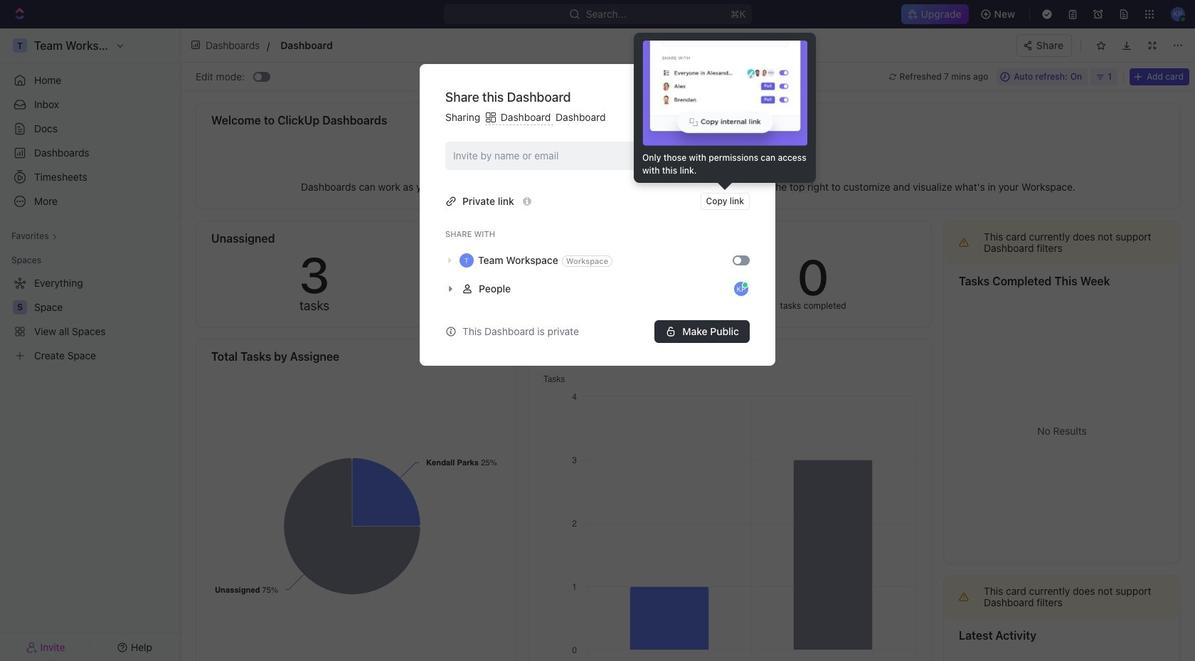 Task type: vqa. For each thing, say whether or not it's contained in the screenshot.
the all goals
no



Task type: describe. For each thing, give the bounding box(es) containing it.
sidebar navigation
[[0, 28, 181, 661]]

invite user image
[[26, 641, 37, 654]]

tree inside sidebar navigation
[[6, 272, 175, 367]]



Task type: locate. For each thing, give the bounding box(es) containing it.
tree
[[6, 272, 175, 367]]

Invite by name or email text field
[[453, 145, 697, 166]]

None text field
[[281, 36, 591, 54]]



